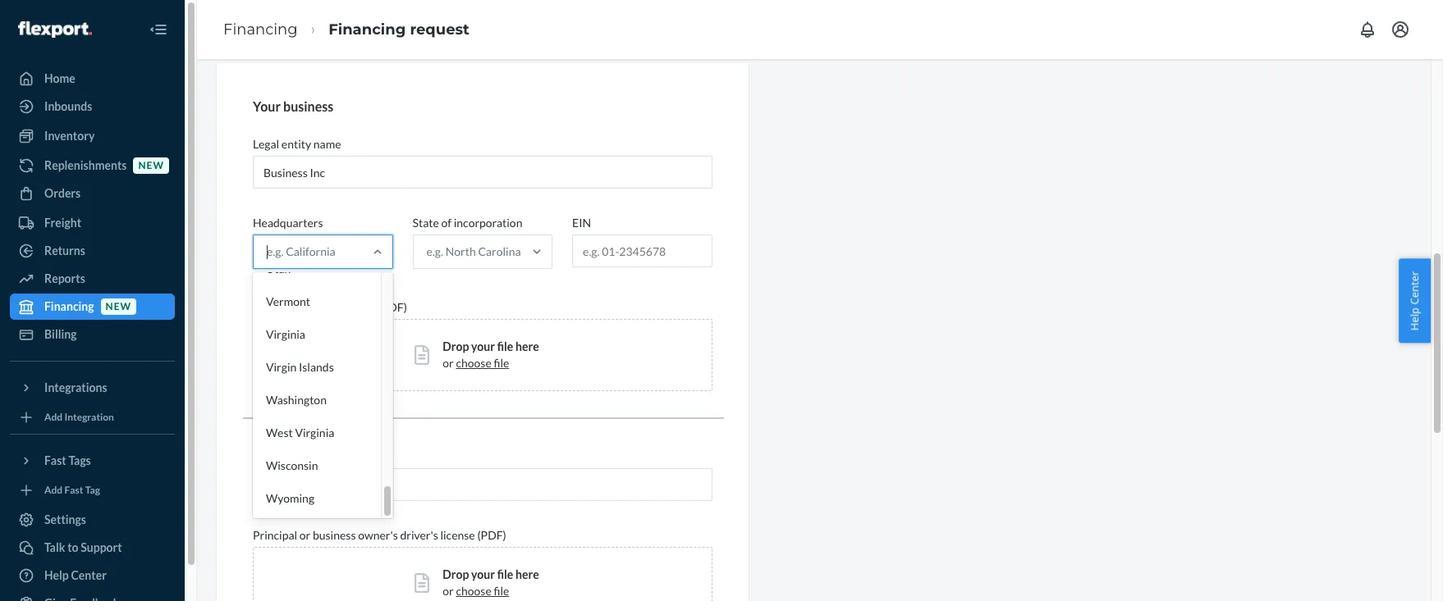 Task type: describe. For each thing, give the bounding box(es) containing it.
0 vertical spatial (pdf)
[[378, 301, 407, 315]]

inventory link
[[10, 123, 175, 149]]

help center link
[[10, 563, 175, 589]]

drop your file here or choose file for principal or business owner's driver's license (pdf)
[[443, 568, 539, 599]]

driver's
[[400, 529, 438, 543]]

add for add integration
[[44, 412, 63, 424]]

open notifications image
[[1358, 20, 1378, 39]]

new for financing
[[106, 301, 131, 313]]

1 vertical spatial virginia
[[295, 426, 334, 440]]

integrations button
[[10, 375, 175, 401]]

ein
[[572, 216, 591, 230]]

file alt image for (pdf)
[[415, 346, 430, 365]]

financing for financing link
[[223, 20, 298, 38]]

fast inside dropdown button
[[44, 454, 66, 468]]

support
[[81, 541, 122, 555]]

e.g. for e.g. california
[[267, 245, 284, 259]]

financing request link
[[329, 20, 469, 38]]

orders
[[44, 186, 81, 200]]

talk to support
[[44, 541, 122, 555]]

principal for principal or business owner's driver's license (pdf)
[[253, 529, 297, 543]]

help center inside button
[[1407, 271, 1422, 331]]

drop for articles of incorporation (pdf)
[[443, 340, 469, 354]]

help inside help center link
[[44, 569, 69, 583]]

returns link
[[10, 238, 175, 264]]

billing link
[[10, 322, 175, 348]]

inbounds
[[44, 99, 92, 113]]

0 horizontal spatial help center
[[44, 569, 107, 583]]

islands
[[299, 361, 334, 375]]

your
[[253, 98, 281, 114]]

tag
[[85, 485, 100, 497]]

1 vertical spatial fast
[[64, 485, 83, 497]]

incorporation
[[454, 216, 522, 230]]

west virginia
[[266, 426, 334, 440]]

headquarters
[[253, 216, 323, 230]]

reports link
[[10, 266, 175, 292]]

orders link
[[10, 181, 175, 207]]

virgin islands
[[266, 361, 334, 375]]

1 horizontal spatial (pdf)
[[477, 529, 506, 543]]

breadcrumbs navigation
[[210, 5, 483, 54]]

file alt image for owner's
[[415, 574, 430, 594]]

wisconsin
[[266, 459, 318, 473]]

financing request
[[329, 20, 469, 38]]

talk
[[44, 541, 65, 555]]

home link
[[10, 66, 175, 92]]

settings link
[[10, 507, 175, 534]]

north
[[445, 245, 476, 259]]

incorporation
[[307, 301, 376, 315]]

wyoming
[[266, 492, 314, 506]]

financing link
[[223, 20, 298, 38]]

virgin
[[266, 361, 297, 375]]

0 horizontal spatial center
[[71, 569, 107, 583]]

state of incorporation
[[413, 216, 522, 230]]

your for principal or business owner's driver's license (pdf)
[[471, 568, 495, 582]]

add fast tag link
[[10, 481, 175, 501]]

replenishments
[[44, 158, 127, 172]]

request
[[410, 20, 469, 38]]

articles
[[253, 301, 292, 315]]

home
[[44, 71, 75, 85]]

fast tags button
[[10, 448, 175, 474]]



Task type: vqa. For each thing, say whether or not it's contained in the screenshot.
- on the bottom left of page
no



Task type: locate. For each thing, give the bounding box(es) containing it.
financing up your
[[223, 20, 298, 38]]

2 principal from the top
[[253, 529, 297, 543]]

fast tags
[[44, 454, 91, 468]]

1 your from the top
[[471, 340, 495, 354]]

1 horizontal spatial help center
[[1407, 271, 1422, 331]]

e.g. left north
[[426, 245, 443, 259]]

0 vertical spatial your
[[471, 340, 495, 354]]

integration
[[64, 412, 114, 424]]

principal down west
[[253, 450, 297, 464]]

1 vertical spatial choose
[[456, 585, 492, 599]]

2 here from the top
[[516, 568, 539, 582]]

virginia up principal or business owner
[[295, 426, 334, 440]]

1 e.g. from the left
[[267, 245, 284, 259]]

1 vertical spatial help
[[44, 569, 69, 583]]

1 vertical spatial new
[[106, 301, 131, 313]]

principal for principal or business owner
[[253, 450, 297, 464]]

tags
[[68, 454, 91, 468]]

1 choose from the top
[[456, 356, 492, 370]]

entity
[[281, 137, 311, 151]]

inbounds link
[[10, 94, 175, 120]]

add left integration
[[44, 412, 63, 424]]

your business
[[253, 98, 333, 114]]

file alt image
[[415, 346, 430, 365], [415, 574, 430, 594]]

add integration
[[44, 412, 114, 424]]

0 vertical spatial fast
[[44, 454, 66, 468]]

(pdf)
[[378, 301, 407, 315], [477, 529, 506, 543]]

drop for principal or business owner's driver's license (pdf)
[[443, 568, 469, 582]]

0 vertical spatial help center
[[1407, 271, 1422, 331]]

center
[[1407, 271, 1422, 305], [71, 569, 107, 583]]

1 vertical spatial business
[[313, 450, 356, 464]]

Owner's full name field
[[253, 469, 712, 502]]

2 file alt image from the top
[[415, 574, 430, 594]]

e.g. up "utah"
[[267, 245, 284, 259]]

e.g. Intense Incense inc. field
[[253, 156, 712, 189]]

fast left tag at the left bottom of page
[[64, 485, 83, 497]]

1 vertical spatial add
[[44, 485, 63, 497]]

new for replenishments
[[138, 160, 164, 172]]

articles of incorporation (pdf)
[[253, 301, 407, 315]]

0 vertical spatial of
[[441, 216, 452, 230]]

2 horizontal spatial financing
[[329, 20, 406, 38]]

0 vertical spatial add
[[44, 412, 63, 424]]

washington
[[266, 393, 327, 407]]

california
[[286, 245, 335, 259]]

billing
[[44, 328, 77, 342]]

of right articles
[[294, 301, 304, 315]]

0 vertical spatial choose
[[456, 356, 492, 370]]

1 drop from the top
[[443, 340, 469, 354]]

license
[[440, 529, 475, 543]]

drop
[[443, 340, 469, 354], [443, 568, 469, 582]]

integrations
[[44, 381, 107, 395]]

talk to support button
[[10, 535, 175, 562]]

utah
[[266, 262, 291, 276]]

0 vertical spatial file alt image
[[415, 346, 430, 365]]

2 vertical spatial business
[[313, 529, 356, 543]]

(pdf) right the license
[[477, 529, 506, 543]]

e.g. 01-2345678 text field
[[573, 236, 711, 267]]

1 horizontal spatial e.g.
[[426, 245, 443, 259]]

0 vertical spatial business
[[283, 98, 333, 114]]

new
[[138, 160, 164, 172], [106, 301, 131, 313]]

0 horizontal spatial financing
[[44, 300, 94, 314]]

2 add from the top
[[44, 485, 63, 497]]

1 horizontal spatial of
[[441, 216, 452, 230]]

your for articles of incorporation (pdf)
[[471, 340, 495, 354]]

2 drop your file here or choose file from the top
[[443, 568, 539, 599]]

add up 'settings'
[[44, 485, 63, 497]]

0 vertical spatial center
[[1407, 271, 1422, 305]]

center inside button
[[1407, 271, 1422, 305]]

1 add from the top
[[44, 412, 63, 424]]

0 horizontal spatial of
[[294, 301, 304, 315]]

e.g. north carolina
[[426, 245, 521, 259]]

choose for principal or business owner's driver's license (pdf)
[[456, 585, 492, 599]]

file
[[497, 340, 513, 354], [494, 356, 509, 370], [497, 568, 513, 582], [494, 585, 509, 599]]

0 horizontal spatial new
[[106, 301, 131, 313]]

1 vertical spatial help center
[[44, 569, 107, 583]]

e.g. california
[[267, 245, 335, 259]]

your
[[471, 340, 495, 354], [471, 568, 495, 582]]

0 vertical spatial help
[[1407, 307, 1422, 331]]

0 horizontal spatial (pdf)
[[378, 301, 407, 315]]

(pdf) right incorporation
[[378, 301, 407, 315]]

principal or business owner's driver's license (pdf)
[[253, 529, 506, 543]]

state
[[413, 216, 439, 230]]

reports
[[44, 272, 85, 286]]

business up legal entity name on the top of the page
[[283, 98, 333, 114]]

vermont
[[266, 295, 310, 309]]

0 vertical spatial drop your file here or choose file
[[443, 340, 539, 370]]

choose
[[456, 356, 492, 370], [456, 585, 492, 599]]

business for owner
[[313, 450, 356, 464]]

1 here from the top
[[516, 340, 539, 354]]

help center button
[[1399, 259, 1431, 343]]

owner's
[[358, 529, 398, 543]]

west
[[266, 426, 293, 440]]

e.g.
[[267, 245, 284, 259], [426, 245, 443, 259]]

0 horizontal spatial e.g.
[[267, 245, 284, 259]]

1 vertical spatial file alt image
[[415, 574, 430, 594]]

business for owner's
[[313, 529, 356, 543]]

1 horizontal spatial financing
[[223, 20, 298, 38]]

of for articles
[[294, 301, 304, 315]]

or
[[443, 356, 454, 370], [299, 450, 311, 464], [299, 529, 311, 543], [443, 585, 454, 599]]

help
[[1407, 307, 1422, 331], [44, 569, 69, 583]]

new down reports link
[[106, 301, 131, 313]]

business
[[283, 98, 333, 114], [313, 450, 356, 464], [313, 529, 356, 543]]

financing left request
[[329, 20, 406, 38]]

virginia down articles
[[266, 328, 305, 342]]

here for principal or business owner's driver's license (pdf)
[[516, 568, 539, 582]]

2 drop from the top
[[443, 568, 469, 582]]

add
[[44, 412, 63, 424], [44, 485, 63, 497]]

here
[[516, 340, 539, 354], [516, 568, 539, 582]]

add fast tag
[[44, 485, 100, 497]]

e.g. for e.g. north carolina
[[426, 245, 443, 259]]

2 your from the top
[[471, 568, 495, 582]]

freight link
[[10, 210, 175, 236]]

freight
[[44, 216, 81, 230]]

settings
[[44, 513, 86, 527]]

2 e.g. from the left
[[426, 245, 443, 259]]

name
[[313, 137, 341, 151]]

1 file alt image from the top
[[415, 346, 430, 365]]

of right state
[[441, 216, 452, 230]]

owner
[[358, 450, 390, 464]]

legal
[[253, 137, 279, 151]]

drop your file here or choose file
[[443, 340, 539, 370], [443, 568, 539, 599]]

of
[[441, 216, 452, 230], [294, 301, 304, 315]]

1 vertical spatial your
[[471, 568, 495, 582]]

1 horizontal spatial center
[[1407, 271, 1422, 305]]

choose for articles of incorporation (pdf)
[[456, 356, 492, 370]]

financing for financing request
[[329, 20, 406, 38]]

1 vertical spatial drop your file here or choose file
[[443, 568, 539, 599]]

1 vertical spatial center
[[71, 569, 107, 583]]

0 vertical spatial drop
[[443, 340, 469, 354]]

fast left tags
[[44, 454, 66, 468]]

virginia
[[266, 328, 305, 342], [295, 426, 334, 440]]

0 vertical spatial here
[[516, 340, 539, 354]]

of for state
[[441, 216, 452, 230]]

1 vertical spatial principal
[[253, 529, 297, 543]]

business left owner's
[[313, 529, 356, 543]]

1 vertical spatial of
[[294, 301, 304, 315]]

financing down reports
[[44, 300, 94, 314]]

add integration link
[[10, 408, 175, 428]]

returns
[[44, 244, 85, 258]]

2 choose from the top
[[456, 585, 492, 599]]

flexport logo image
[[18, 21, 92, 38]]

1 vertical spatial drop
[[443, 568, 469, 582]]

0 horizontal spatial help
[[44, 569, 69, 583]]

1 horizontal spatial new
[[138, 160, 164, 172]]

add for add fast tag
[[44, 485, 63, 497]]

to
[[67, 541, 78, 555]]

here for articles of incorporation (pdf)
[[516, 340, 539, 354]]

new up orders link
[[138, 160, 164, 172]]

fast
[[44, 454, 66, 468], [64, 485, 83, 497]]

principal down wyoming
[[253, 529, 297, 543]]

carolina
[[478, 245, 521, 259]]

financing
[[223, 20, 298, 38], [329, 20, 406, 38], [44, 300, 94, 314]]

1 drop your file here or choose file from the top
[[443, 340, 539, 370]]

drop your file here or choose file for articles of incorporation (pdf)
[[443, 340, 539, 370]]

close navigation image
[[149, 20, 168, 39]]

help center
[[1407, 271, 1422, 331], [44, 569, 107, 583]]

legal entity name
[[253, 137, 341, 151]]

inventory
[[44, 129, 95, 143]]

1 principal from the top
[[253, 450, 297, 464]]

help inside 'help center' button
[[1407, 307, 1422, 331]]

1 vertical spatial here
[[516, 568, 539, 582]]

business left "owner"
[[313, 450, 356, 464]]

0 vertical spatial principal
[[253, 450, 297, 464]]

1 vertical spatial (pdf)
[[477, 529, 506, 543]]

0 vertical spatial virginia
[[266, 328, 305, 342]]

principal
[[253, 450, 297, 464], [253, 529, 297, 543]]

1 horizontal spatial help
[[1407, 307, 1422, 331]]

open account menu image
[[1391, 20, 1410, 39]]

0 vertical spatial new
[[138, 160, 164, 172]]

principal or business owner
[[253, 450, 390, 464]]



